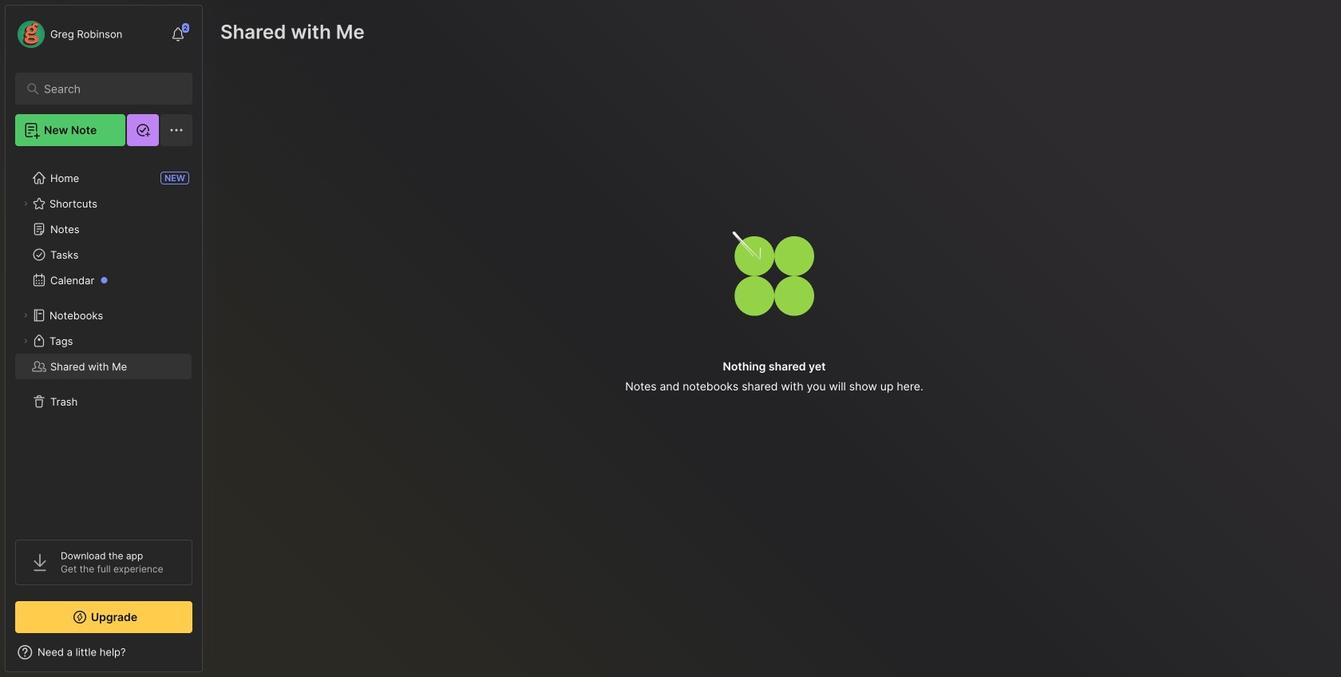 Task type: describe. For each thing, give the bounding box(es) containing it.
WHAT'S NEW field
[[6, 640, 202, 665]]

none search field inside the main element
[[44, 79, 171, 98]]

tree inside the main element
[[6, 156, 202, 526]]

main element
[[0, 0, 208, 677]]



Task type: locate. For each thing, give the bounding box(es) containing it.
expand notebooks image
[[21, 311, 30, 320]]

Search text field
[[44, 81, 171, 97]]

Account field
[[15, 18, 122, 50]]

tree
[[6, 156, 202, 526]]

None search field
[[44, 79, 171, 98]]

expand tags image
[[21, 336, 30, 346]]

click to collapse image
[[202, 648, 214, 667]]



Task type: vqa. For each thing, say whether or not it's contained in the screenshot.
TREE
yes



